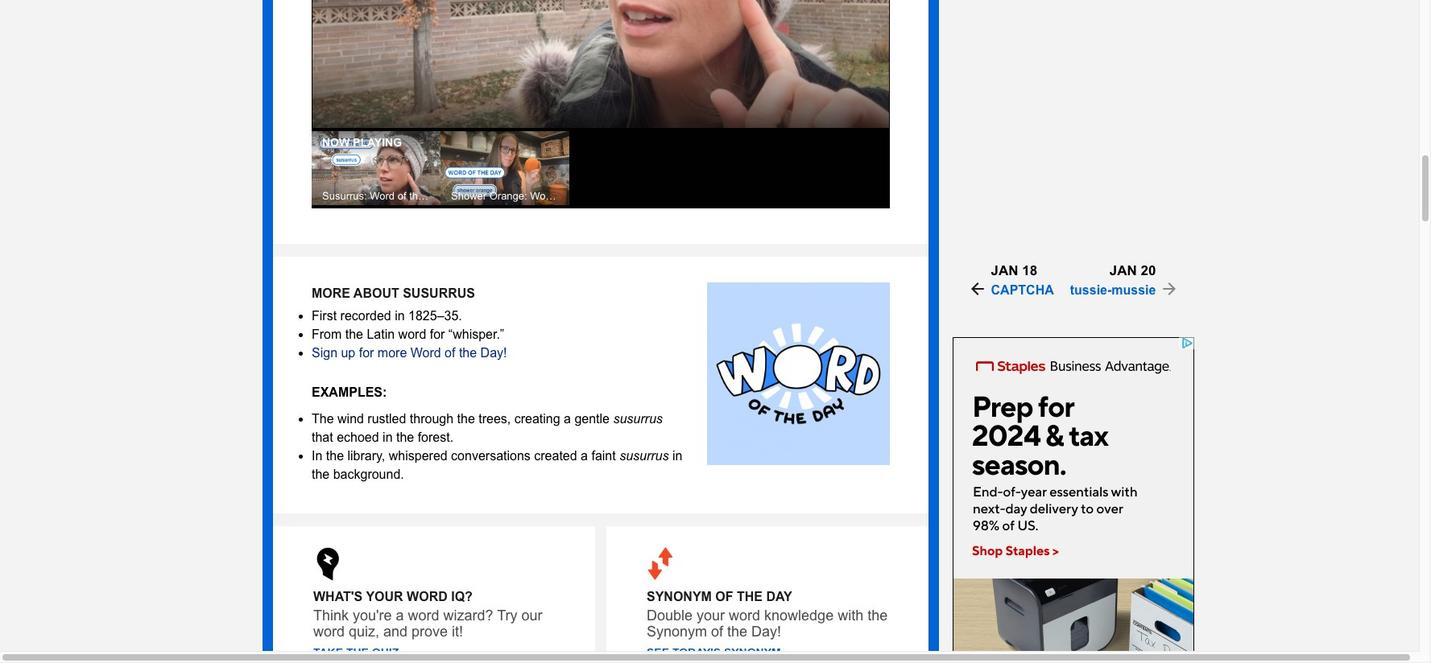 Task type: locate. For each thing, give the bounding box(es) containing it.
1 jan from the left
[[992, 263, 1019, 279]]

day! down "whisper."
[[481, 346, 507, 360]]

a inside what's your word iq? think you're a word wizard? try our word quiz, and prove it! take the quiz
[[396, 608, 404, 624]]

our
[[522, 608, 543, 624]]

1 vertical spatial day!
[[752, 624, 782, 640]]

for down 1825–35.
[[430, 328, 445, 341]]

2 horizontal spatial a
[[581, 450, 588, 463]]

jan inside jan 18 captcha
[[992, 263, 1019, 279]]

synonym up double
[[647, 590, 712, 604]]

0 horizontal spatial for
[[359, 346, 374, 360]]

in down more about susurrus
[[395, 309, 405, 323]]

rustled
[[368, 413, 406, 426]]

word up sign up for more word of the day! link
[[399, 328, 426, 341]]

now
[[322, 136, 350, 149]]

jan left 18
[[992, 263, 1019, 279]]

1 horizontal spatial jan
[[1110, 263, 1138, 279]]

1 horizontal spatial a
[[564, 413, 571, 426]]

library,
[[348, 450, 385, 463]]

take
[[313, 647, 343, 660]]

through
[[410, 413, 454, 426]]

a left gentle at the left of the page
[[564, 413, 571, 426]]

in the library, whispered conversations created a faint susurrus
[[312, 450, 669, 463]]

examples:
[[312, 386, 387, 400]]

trees,
[[479, 413, 511, 426]]

in right faint
[[673, 450, 683, 463]]

day!
[[481, 346, 507, 360], [752, 624, 782, 640]]

1 vertical spatial of
[[712, 624, 724, 640]]

0 vertical spatial synonym
[[647, 590, 712, 604]]

word down word
[[408, 608, 440, 624]]

the
[[737, 590, 763, 604], [346, 647, 369, 660]]

a inside the wind rustled through the trees, creating a gentle susurrus that echoed in the forest.
[[564, 413, 571, 426]]

in inside "first recorded in 1825–35. from the latin word for "whisper." sign up for more word of the day!"
[[395, 309, 405, 323]]

created
[[534, 450, 577, 463]]

0 horizontal spatial the
[[346, 647, 369, 660]]

jan 20 tussie-mussie
[[1071, 263, 1157, 297]]

day! inside "first recorded in 1825–35. from the latin word for "whisper." sign up for more word of the day!"
[[481, 346, 507, 360]]

forest.
[[418, 431, 454, 445]]

0 vertical spatial the
[[737, 590, 763, 604]]

1825–35.
[[409, 309, 462, 323]]

synonym down the your
[[724, 647, 781, 660]]

in
[[395, 309, 405, 323], [383, 431, 393, 445], [673, 450, 683, 463]]

"whisper."
[[449, 328, 505, 341]]

a
[[564, 413, 571, 426], [581, 450, 588, 463], [396, 608, 404, 624]]

1 horizontal spatial the
[[737, 590, 763, 604]]

0 horizontal spatial of
[[445, 346, 456, 360]]

word down of
[[729, 608, 761, 624]]

of right word
[[445, 346, 456, 360]]

susurrus
[[403, 287, 475, 300], [614, 413, 663, 426], [620, 450, 669, 463]]

the right of
[[737, 590, 763, 604]]

double
[[647, 608, 693, 624]]

a down your
[[396, 608, 404, 624]]

2 vertical spatial in
[[673, 450, 683, 463]]

0 vertical spatial a
[[564, 413, 571, 426]]

0 horizontal spatial day!
[[481, 346, 507, 360]]

1 vertical spatial the
[[346, 647, 369, 660]]

recorded
[[340, 309, 391, 323]]

synonym of the day double your word knowledge with the synonym of the day! see today's synonym
[[647, 590, 888, 660]]

word up take
[[313, 624, 345, 640]]

0 horizontal spatial in
[[383, 431, 393, 445]]

what's your word iq? think you're a word wizard? try our word quiz, and prove it! take the quiz
[[313, 590, 543, 660]]

1 horizontal spatial in
[[395, 309, 405, 323]]

day! down day at the bottom
[[752, 624, 782, 640]]

the down in
[[312, 468, 330, 482]]

of inside synonym of the day double your word knowledge with the synonym of the day! see today's synonym
[[712, 624, 724, 640]]

that
[[312, 431, 333, 445]]

quiz,
[[349, 624, 380, 640]]

0 horizontal spatial a
[[396, 608, 404, 624]]

see today's synonym link
[[647, 647, 781, 660]]

0 vertical spatial for
[[430, 328, 445, 341]]

arrows pointing up and down image
[[647, 547, 676, 582]]

1 vertical spatial synonym
[[724, 647, 781, 660]]

synonym
[[647, 590, 712, 604], [724, 647, 781, 660]]

prove
[[412, 624, 448, 640]]

wind
[[338, 413, 364, 426]]

susurrus up 1825–35.
[[403, 287, 475, 300]]

word
[[399, 328, 426, 341], [408, 608, 440, 624], [729, 608, 761, 624], [313, 624, 345, 640]]

2 horizontal spatial in
[[673, 450, 683, 463]]

conversations
[[451, 450, 531, 463]]

1 horizontal spatial of
[[712, 624, 724, 640]]

your
[[366, 590, 403, 604]]

of
[[716, 590, 734, 604]]

knowledge
[[765, 608, 834, 624]]

jan inside jan 20 tussie-mussie
[[1110, 263, 1138, 279]]

jan
[[992, 263, 1019, 279], [1110, 263, 1138, 279]]

the down quiz,
[[346, 647, 369, 660]]

take the quiz link
[[313, 647, 399, 660]]

2 vertical spatial a
[[396, 608, 404, 624]]

in inside in the background.
[[673, 450, 683, 463]]

jan up mussie
[[1110, 263, 1138, 279]]

0 vertical spatial of
[[445, 346, 456, 360]]

tussie-
[[1071, 284, 1112, 297]]

0 vertical spatial in
[[395, 309, 405, 323]]

1 horizontal spatial day!
[[752, 624, 782, 640]]

1 vertical spatial in
[[383, 431, 393, 445]]

the right the with
[[868, 608, 888, 624]]

for
[[430, 328, 445, 341], [359, 346, 374, 360]]

what's
[[313, 590, 363, 604]]

1 horizontal spatial synonym
[[724, 647, 781, 660]]

in inside the wind rustled through the trees, creating a gentle susurrus that echoed in the forest.
[[383, 431, 393, 445]]

of
[[445, 346, 456, 360], [712, 624, 724, 640]]

2 jan from the left
[[1110, 263, 1138, 279]]

1 vertical spatial susurrus
[[614, 413, 663, 426]]

echoed
[[337, 431, 379, 445]]

the right the your
[[728, 624, 748, 640]]

a left faint
[[581, 450, 588, 463]]

of up see today's synonym link
[[712, 624, 724, 640]]

for right up
[[359, 346, 374, 360]]

susurrus right gentle at the left of the page
[[614, 413, 663, 426]]

0 vertical spatial day!
[[481, 346, 507, 360]]

the inside synonym of the day double your word knowledge with the synonym of the day! see today's synonym
[[737, 590, 763, 604]]

more
[[378, 346, 407, 360]]

1 vertical spatial a
[[581, 450, 588, 463]]

in down rustled
[[383, 431, 393, 445]]

susurrus right faint
[[620, 450, 669, 463]]

sign
[[312, 346, 338, 360]]

synonym
[[647, 624, 707, 640]]

0 horizontal spatial jan
[[992, 263, 1019, 279]]

the
[[345, 328, 363, 341], [459, 346, 477, 360], [457, 413, 475, 426], [396, 431, 414, 445], [326, 450, 344, 463], [312, 468, 330, 482], [868, 608, 888, 624], [728, 624, 748, 640]]

the right in
[[326, 450, 344, 463]]

more about susurrus
[[312, 287, 475, 300]]



Task type: vqa. For each thing, say whether or not it's contained in the screenshot.
the rightmost Day!
yes



Task type: describe. For each thing, give the bounding box(es) containing it.
word inside synonym of the day double your word knowledge with the synonym of the day! see today's synonym
[[729, 608, 761, 624]]

quiz
[[372, 647, 399, 660]]

try
[[497, 608, 518, 624]]

0 horizontal spatial synonym
[[647, 590, 712, 604]]

first
[[312, 309, 337, 323]]

the up the whispered
[[396, 431, 414, 445]]

up
[[341, 346, 356, 360]]

a for wizard?
[[396, 608, 404, 624]]

day
[[767, 590, 793, 604]]

about
[[354, 287, 399, 300]]

1 horizontal spatial for
[[430, 328, 445, 341]]

word
[[407, 590, 448, 604]]

a for susurrus
[[581, 450, 588, 463]]

now playing
[[322, 136, 402, 149]]

susurrus inside the wind rustled through the trees, creating a gentle susurrus that echoed in the forest.
[[614, 413, 663, 426]]

more
[[312, 287, 351, 300]]

see
[[647, 647, 670, 660]]

faint
[[592, 450, 616, 463]]

word of the day promo image
[[707, 283, 890, 466]]

word
[[411, 346, 441, 360]]

your
[[697, 608, 725, 624]]

with
[[838, 608, 864, 624]]

the
[[312, 413, 334, 426]]

video player region
[[312, 0, 890, 129]]

of inside "first recorded in 1825–35. from the latin word for "whisper." sign up for more word of the day!"
[[445, 346, 456, 360]]

advertisement element
[[953, 338, 1195, 664]]

mussie
[[1112, 284, 1157, 297]]

18
[[1023, 263, 1038, 279]]

0 vertical spatial susurrus
[[403, 287, 475, 300]]

iq?
[[451, 590, 473, 604]]

1 vertical spatial for
[[359, 346, 374, 360]]

background.
[[333, 468, 404, 482]]

the wind rustled through the trees, creating a gentle susurrus that echoed in the forest.
[[312, 413, 663, 445]]

playing
[[353, 136, 402, 149]]

you're
[[353, 608, 392, 624]]

2 vertical spatial susurrus
[[620, 450, 669, 463]]

the inside what's your word iq? think you're a word wizard? try our word quiz, and prove it! take the quiz
[[346, 647, 369, 660]]

today's
[[673, 647, 721, 660]]

the down "whisper."
[[459, 346, 477, 360]]

it!
[[452, 624, 463, 640]]

wizard?
[[444, 608, 494, 624]]

jan for jan 18
[[992, 263, 1019, 279]]

jan for jan 20
[[1110, 263, 1138, 279]]

in the background.
[[312, 450, 683, 482]]

word inside "first recorded in 1825–35. from the latin word for "whisper." sign up for more word of the day!"
[[399, 328, 426, 341]]

first recorded in 1825–35. from the latin word for "whisper." sign up for more word of the day!
[[312, 309, 507, 360]]

the inside in the background.
[[312, 468, 330, 482]]

and
[[384, 624, 408, 640]]

creating
[[515, 413, 561, 426]]

20
[[1141, 263, 1157, 279]]

quiz icon image
[[313, 547, 342, 582]]

the up up
[[345, 328, 363, 341]]

jan 18 captcha
[[992, 263, 1055, 297]]

the left the trees,
[[457, 413, 475, 426]]

sign up for more word of the day! link
[[312, 346, 507, 360]]

think
[[313, 608, 349, 624]]

whispered
[[389, 450, 448, 463]]

from
[[312, 328, 342, 341]]

in
[[312, 450, 323, 463]]

day! inside synonym of the day double your word knowledge with the synonym of the day! see today's synonym
[[752, 624, 782, 640]]

latin
[[367, 328, 395, 341]]

gentle
[[575, 413, 610, 426]]

captcha
[[992, 284, 1055, 297]]



